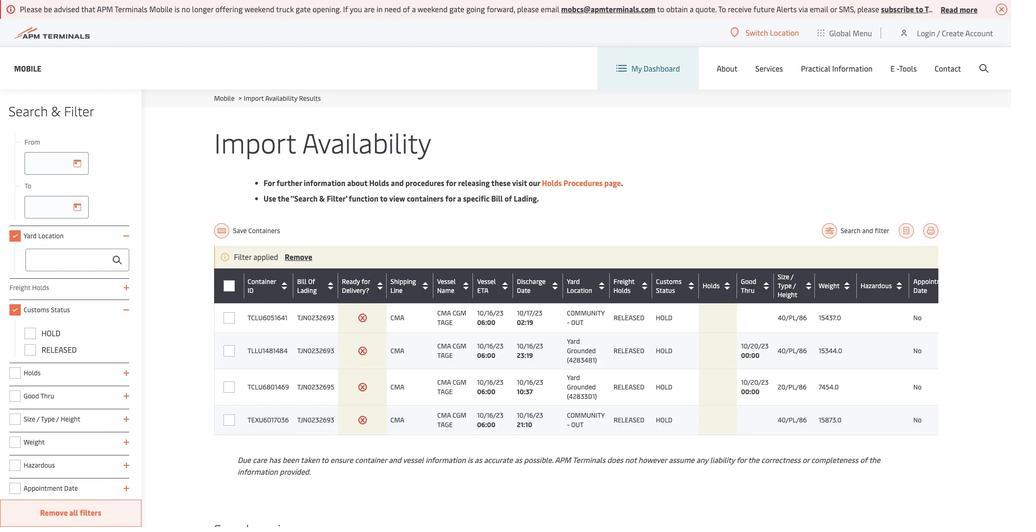 Task type: vqa. For each thing, say whether or not it's contained in the screenshot.
'HLC'
no



Task type: describe. For each thing, give the bounding box(es) containing it.
00:00 for 40/pl/86
[[741, 352, 760, 360]]

filter applied remove
[[234, 252, 312, 262]]

contact button
[[935, 47, 962, 90]]

going
[[466, 4, 485, 14]]

containers
[[407, 193, 444, 204]]

login / create account
[[917, 28, 994, 38]]

tage for 10/16/23 23:19
[[438, 352, 453, 360]]

- inside dropdown button
[[897, 63, 900, 74]]

specific
[[463, 193, 490, 204]]

remove all filters button
[[0, 501, 142, 528]]

or inside due care has been taken to ensure container and vessel information is as accurate as possible. apm terminals does not however assume any liability for the correctness or completeness of the information provided.
[[803, 455, 810, 466]]

you
[[350, 4, 362, 14]]

practical information button
[[801, 47, 873, 90]]

1 horizontal spatial mobile link
[[214, 94, 235, 103]]

out for 10/17/23 02:19
[[572, 318, 584, 327]]

truck
[[276, 4, 294, 14]]

applied
[[253, 252, 278, 262]]

(42833d1)
[[567, 393, 597, 402]]

good thru button for "vessel name" button corresponding to second appointment date button from the right's customs status button
[[741, 277, 772, 295]]

menu
[[853, 28, 873, 38]]

results
[[299, 94, 321, 103]]

about button
[[717, 47, 738, 90]]

accurate
[[484, 455, 513, 466]]

contact
[[935, 63, 962, 74]]

been
[[283, 455, 299, 466]]

10/20/23 00:00 for 40/pl/86
[[741, 342, 769, 360]]

0 vertical spatial is
[[175, 4, 180, 14]]

no for 15873.0
[[914, 416, 922, 425]]

correctness
[[762, 455, 801, 466]]

search for search & filter
[[8, 102, 48, 120]]

to left obtain
[[658, 4, 665, 14]]

obtain
[[667, 4, 688, 14]]

10/16/23 up 23:19
[[517, 342, 544, 351]]

status for "vessel name" button corresponding to second appointment date button from the right's customs status button
[[656, 286, 675, 295]]

filter'
[[327, 193, 347, 204]]

1 horizontal spatial remove
[[285, 252, 312, 262]]

size / type / height for second appointment date button from the right
[[778, 273, 798, 300]]

completeness
[[812, 455, 859, 466]]

freight for "vessel name" button corresponding to second appointment date button from the right's customs status button
[[614, 277, 635, 286]]

these
[[492, 178, 511, 188]]

0 vertical spatial terminals
[[115, 4, 148, 14]]

ready for delivery? button for 2nd appointment date button's "vessel name" button
[[342, 277, 385, 295]]

shipping for the "ready for delivery?" button related to "vessel name" button corresponding to second appointment date button from the right
[[391, 277, 416, 286]]

RELEASED checkbox
[[25, 345, 36, 356]]

cgm for 10/17/23 02:19
[[453, 309, 467, 318]]

0 vertical spatial of
[[403, 4, 410, 14]]

all
[[69, 508, 78, 519]]

mobcs@apmterminals.com link
[[562, 4, 656, 14]]

tjn0232693 for tclu6051641
[[297, 314, 335, 323]]

0 vertical spatial mobile
[[149, 4, 173, 14]]

1 vertical spatial of
[[505, 193, 512, 204]]

1 horizontal spatial the
[[749, 455, 760, 466]]

practical
[[801, 63, 831, 74]]

cma cgm tage for 10:37
[[438, 378, 467, 397]]

20/pl/86
[[778, 383, 807, 392]]

community - out for 10/16/23
[[567, 411, 605, 430]]

cgm for 10/16/23 21:10
[[453, 411, 467, 420]]

e -tools button
[[891, 47, 917, 90]]

7454.0
[[819, 383, 839, 392]]

size / type / height for 2nd appointment date button
[[778, 273, 798, 300]]

no for 7454.0
[[914, 383, 922, 392]]

create
[[942, 28, 964, 38]]

releasing
[[458, 178, 490, 188]]

eta for "vessel name" button corresponding to second appointment date button from the right's the vessel eta button
[[477, 286, 489, 295]]

no
[[182, 4, 190, 14]]

- for 15873.0
[[567, 421, 570, 430]]

view
[[389, 193, 405, 204]]

2 as from the left
[[515, 455, 522, 466]]

- for 15437.0
[[567, 318, 570, 327]]

no for 15344.0
[[914, 347, 922, 356]]

save containers
[[233, 226, 287, 235]]

use
[[264, 193, 276, 204]]

save
[[233, 226, 247, 235]]

2 discharge from the left
[[517, 277, 546, 286]]

1 weekend from the left
[[245, 4, 275, 14]]

global menu
[[830, 28, 873, 38]]

10/16/23 23:19
[[517, 342, 544, 360]]

search and filter
[[841, 226, 890, 235]]

10:37
[[517, 388, 533, 397]]

please be advised that apm terminals mobile is no longer offering weekend truck gate opening. if you are in need of a weekend gate going forward, please email mobcs@apmterminals.com to obtain a quote. to receive future alerts via email or sms, please subscribe to terminal alerts .
[[20, 4, 980, 14]]

shipping for 2nd appointment date button's "vessel name" button's the "ready for delivery?" button
[[391, 277, 416, 286]]

out for 10/16/23 21:10
[[572, 421, 584, 430]]

information
[[833, 63, 873, 74]]

released for 10/17/23 02:19
[[614, 314, 645, 323]]

in
[[377, 4, 383, 14]]

mobile > import availability results
[[214, 94, 321, 103]]

is inside due care has been taken to ensure container and vessel information is as accurate as possible. apm terminals does not however assume any liability for the correctness or completeness of the information provided.
[[468, 455, 473, 466]]

cgm for 10/16/23 23:19
[[453, 342, 467, 351]]

hold for 10/16/23 21:10
[[656, 416, 673, 425]]

offering
[[215, 4, 243, 14]]

customs status button for "vessel name" button corresponding to second appointment date button from the right
[[656, 277, 697, 295]]

search & filter
[[8, 102, 94, 120]]

bill for 2nd appointment date button's "vessel name" button's the "ready for delivery?" button
[[297, 277, 307, 286]]

account
[[966, 28, 994, 38]]

tclu6801469
[[248, 383, 289, 392]]

due
[[238, 455, 251, 466]]

via
[[799, 4, 808, 14]]

cgm for 10/16/23 10:37
[[453, 378, 467, 387]]

1 alerts from the left
[[777, 4, 797, 14]]

visit
[[512, 178, 527, 188]]

0 vertical spatial availability
[[265, 94, 298, 103]]

1 horizontal spatial information
[[304, 178, 346, 188]]

23:19
[[517, 352, 533, 360]]

yard grounded (42834b1)
[[567, 337, 597, 365]]

released for 10/16/23 21:10
[[614, 416, 645, 425]]

mobcs@apmterminals.com
[[562, 4, 656, 14]]

freight holds for 2nd appointment date button's "vessel name" button's customs status button
[[614, 277, 635, 295]]

good thru button for 2nd appointment date button's "vessel name" button's customs status button
[[741, 277, 772, 295]]

if
[[343, 4, 348, 14]]

name for 2nd appointment date button's "vessel name" button
[[437, 286, 455, 295]]

to inside due care has been taken to ensure container and vessel information is as accurate as possible. apm terminals does not however assume any liability for the correctness or completeness of the information provided.
[[321, 455, 329, 466]]

10/16/23 06:00 for 02:19
[[477, 309, 504, 327]]

2 appointment date button from the left
[[914, 277, 967, 295]]

name for "vessel name" button corresponding to second appointment date button from the right
[[438, 286, 455, 295]]

status for 2nd appointment date button's "vessel name" button's customs status button
[[656, 286, 675, 295]]

1 horizontal spatial .
[[979, 4, 980, 14]]

tclu6051641
[[248, 314, 288, 323]]

future
[[754, 4, 775, 14]]

customs status for 2nd appointment date button's "vessel name" button's customs status button
[[656, 277, 682, 295]]

dashboard
[[644, 63, 680, 74]]

provided.
[[280, 467, 311, 477]]

tjn0232693 for tllu1481484
[[297, 347, 335, 356]]

>
[[239, 94, 242, 103]]

community for 10/16/23 21:10
[[567, 411, 605, 420]]

HOLD checkbox
[[25, 328, 36, 340]]

15344.0
[[819, 347, 843, 356]]

remove button
[[285, 252, 312, 262]]

00:00 for 20/pl/86
[[741, 388, 760, 397]]

1 gate from the left
[[296, 4, 311, 14]]

15437.0
[[819, 314, 841, 323]]

1 vertical spatial &
[[319, 193, 325, 204]]

use the ''search & filter' function to view containers for a specific bill of lading.
[[264, 193, 539, 204]]

procedures
[[564, 178, 603, 188]]

search and filter button
[[822, 224, 890, 239]]

does
[[608, 455, 624, 466]]

0 horizontal spatial information
[[238, 467, 278, 477]]

hold for 10/16/23 23:19
[[656, 347, 673, 356]]

bill for the "ready for delivery?" button related to "vessel name" button corresponding to second appointment date button from the right
[[297, 277, 307, 286]]

read more button
[[941, 3, 978, 15]]

terminal
[[925, 4, 956, 14]]

yard inside yard grounded (42834b1)
[[567, 337, 580, 346]]

container
[[355, 455, 387, 466]]

switch location button
[[731, 27, 799, 38]]

sms,
[[839, 4, 856, 14]]

services button
[[756, 47, 783, 90]]

06:00 for 10/16/23 10:37
[[477, 388, 496, 397]]

to
[[25, 182, 31, 191]]

06:00 for 10/17/23 02:19
[[477, 318, 496, 327]]

cma cgm tage for 21:10
[[438, 411, 467, 430]]

10/16/23 06:00 for 23:19
[[477, 342, 504, 360]]

containers
[[248, 226, 280, 235]]

global
[[830, 28, 851, 38]]

vessel name button for 2nd appointment date button
[[437, 277, 471, 295]]

freight holds for "vessel name" button corresponding to second appointment date button from the right's customs status button
[[614, 277, 635, 295]]

our
[[529, 178, 541, 188]]

be
[[44, 4, 52, 14]]

my dashboard button
[[617, 47, 680, 90]]

container id for 2nd appointment date button's "vessel name" button's the "ready for delivery?" button
[[248, 277, 276, 295]]

0 horizontal spatial a
[[412, 4, 416, 14]]

2 discharge date from the left
[[517, 277, 546, 295]]

tage for 10/17/23 02:19
[[438, 318, 453, 327]]

10/16/23 06:00 for 21:10
[[477, 411, 504, 430]]

not ready image for tclu6801469
[[358, 383, 367, 393]]

page
[[605, 178, 621, 188]]

10/20/23 for 20/pl/86
[[741, 378, 769, 387]]

10/16/23 left '10/16/23 23:19'
[[477, 342, 504, 351]]

about
[[347, 178, 368, 188]]

my dashboard
[[632, 63, 680, 74]]

2 email from the left
[[810, 4, 829, 14]]

10/20/23 00:00 for 20/pl/86
[[741, 378, 769, 397]]

0 horizontal spatial mobile link
[[14, 63, 41, 74]]

due care has been taken to ensure container and vessel information is as accurate as possible. apm terminals does not however assume any liability for the correctness or completeness of the information provided.
[[238, 455, 881, 477]]

taken
[[301, 455, 320, 466]]

grounded for (42833d1)
[[567, 383, 596, 392]]

1 vertical spatial import
[[214, 124, 296, 161]]



Task type: locate. For each thing, give the bounding box(es) containing it.
vessel name button
[[438, 277, 471, 295], [437, 277, 471, 295]]

and inside button
[[863, 226, 874, 235]]

grounded
[[567, 347, 596, 356], [567, 383, 596, 392]]

as left accurate
[[475, 455, 482, 466]]

0 horizontal spatial mobile
[[14, 63, 41, 73]]

10/16/23 06:00 left 21:10
[[477, 411, 504, 430]]

is left accurate
[[468, 455, 473, 466]]

practical information
[[801, 63, 873, 74]]

2 grounded from the top
[[567, 383, 596, 392]]

yard grounded (42833d1)
[[567, 374, 597, 402]]

size
[[778, 273, 790, 282], [778, 273, 790, 282], [24, 415, 35, 424]]

import up for
[[214, 124, 296, 161]]

1 vertical spatial 40/pl/86
[[778, 347, 807, 356]]

container id for the "ready for delivery?" button related to "vessel name" button corresponding to second appointment date button from the right
[[248, 277, 276, 295]]

height for good thru button associated with 2nd appointment date button's "vessel name" button's customs status button
[[778, 291, 798, 300]]

good thru button
[[741, 277, 772, 295], [741, 277, 772, 295]]

. right the more
[[979, 4, 980, 14]]

0 vertical spatial community - out
[[567, 309, 605, 327]]

community for 10/17/23 02:19
[[567, 309, 605, 318]]

vessel name for "vessel name" button corresponding to second appointment date button from the right
[[438, 277, 456, 295]]

alerts left via
[[777, 4, 797, 14]]

2 10/16/23 06:00 from the top
[[477, 342, 504, 360]]

10/16/23 up 21:10
[[517, 411, 544, 420]]

10/16/23 left 10/16/23 10:37
[[477, 378, 504, 387]]

1 appointment date button from the left
[[914, 277, 967, 295]]

1 no from the top
[[914, 314, 922, 323]]

10/16/23 left 10/17/23
[[477, 309, 504, 318]]

40/pl/86 for 15344.0
[[778, 347, 807, 356]]

2 horizontal spatial of
[[861, 455, 868, 466]]

10/17/23 02:19
[[517, 309, 543, 327]]

2 vertical spatial information
[[238, 467, 278, 477]]

delivery?
[[342, 286, 369, 295], [342, 286, 369, 295]]

gate
[[296, 4, 311, 14], [450, 4, 465, 14]]

grounded inside yard grounded (42833d1)
[[567, 383, 596, 392]]

yard location
[[24, 232, 64, 241], [567, 277, 593, 295], [567, 277, 593, 295]]

size / type / height
[[778, 273, 798, 300], [778, 273, 798, 300], [24, 415, 80, 424]]

0 horizontal spatial the
[[278, 193, 290, 204]]

height
[[778, 291, 798, 300], [778, 291, 798, 300], [61, 415, 80, 424]]

0 horizontal spatial filter
[[64, 102, 94, 120]]

search inside button
[[841, 226, 861, 235]]

1 not ready image from the top
[[358, 314, 367, 323]]

discharge
[[517, 277, 546, 286], [517, 277, 546, 286]]

06:00 left 10:37
[[477, 388, 496, 397]]

quote. to
[[696, 4, 726, 14]]

1 cgm from the top
[[453, 309, 467, 318]]

community down (42833d1)
[[567, 411, 605, 420]]

0 horizontal spatial of
[[403, 4, 410, 14]]

information down care
[[238, 467, 278, 477]]

2 06:00 from the top
[[477, 352, 496, 360]]

further
[[277, 178, 302, 188]]

2 horizontal spatial the
[[870, 455, 881, 466]]

of down these
[[505, 193, 512, 204]]

are
[[364, 4, 375, 14]]

1 horizontal spatial filter
[[234, 252, 252, 262]]

and up view
[[391, 178, 404, 188]]

-
[[897, 63, 900, 74], [567, 318, 570, 327], [567, 421, 570, 430]]

appointment date button
[[914, 277, 967, 295], [914, 277, 967, 295]]

1 horizontal spatial of
[[505, 193, 512, 204]]

1 vertical spatial community - out
[[567, 411, 605, 430]]

1 horizontal spatial availability
[[302, 124, 432, 161]]

tage for 10/16/23 10:37
[[438, 388, 453, 397]]

cma cgm tage for 02:19
[[438, 309, 467, 327]]

of right completeness
[[861, 455, 868, 466]]

grounded up (42834b1)
[[567, 347, 596, 356]]

email
[[541, 4, 560, 14], [810, 4, 829, 14]]

and left the vessel
[[389, 455, 402, 466]]

weekend right need
[[418, 4, 448, 14]]

or right correctness
[[803, 455, 810, 466]]

for further information about holds and procedures for releasing these visit our holds procedures page .
[[264, 178, 623, 188]]

3 no from the top
[[914, 383, 922, 392]]

1 as from the left
[[475, 455, 482, 466]]

2 community - out from the top
[[567, 411, 605, 430]]

1 vessel eta button from the left
[[477, 277, 511, 295]]

filter
[[875, 226, 890, 235]]

opening.
[[313, 4, 341, 14]]

filters
[[80, 508, 101, 519]]

as right accurate
[[515, 455, 522, 466]]

gate right truck
[[296, 4, 311, 14]]

10/16/23 up 10:37
[[517, 378, 544, 387]]

1 tjn0232693 from the top
[[297, 314, 335, 323]]

1 vertical spatial 00:00
[[741, 388, 760, 397]]

please right forward,
[[517, 4, 539, 14]]

1 vertical spatial -
[[567, 318, 570, 327]]

longer
[[192, 4, 214, 14]]

1 horizontal spatial gate
[[450, 4, 465, 14]]

weight
[[819, 282, 840, 291], [819, 282, 840, 291], [24, 438, 45, 447]]

1 horizontal spatial please
[[858, 4, 880, 14]]

bill of lading for second appointment date button from the right
[[297, 277, 317, 295]]

advised
[[54, 4, 80, 14]]

1 00:00 from the top
[[741, 352, 760, 360]]

2 horizontal spatial information
[[426, 455, 466, 466]]

import availability
[[214, 124, 432, 161]]

1 tage from the top
[[438, 318, 453, 327]]

released for 10/16/23 23:19
[[614, 347, 645, 356]]

search left filter
[[841, 226, 861, 235]]

1 vertical spatial community
[[567, 411, 605, 420]]

a right obtain
[[690, 4, 694, 14]]

0 vertical spatial grounded
[[567, 347, 596, 356]]

1 vertical spatial information
[[426, 455, 466, 466]]

1 discharge date button from the left
[[517, 277, 561, 295]]

1 vertical spatial search
[[841, 226, 861, 235]]

2 vertical spatial and
[[389, 455, 402, 466]]

10/16/23 left '10/16/23 21:10'
[[477, 411, 504, 420]]

To text field
[[25, 196, 89, 219]]

0 vertical spatial import
[[244, 94, 264, 103]]

a right need
[[412, 4, 416, 14]]

appointment date for 2nd appointment date button
[[914, 277, 953, 295]]

0 horizontal spatial terminals
[[115, 4, 148, 14]]

0 horizontal spatial weekend
[[245, 4, 275, 14]]

2 vertical spatial 40/pl/86
[[778, 416, 807, 425]]

None text field
[[25, 249, 129, 272]]

switch
[[746, 27, 769, 38]]

is left no
[[175, 4, 180, 14]]

10/16/23 06:00 for 10:37
[[477, 378, 504, 397]]

4 not ready image from the top
[[358, 416, 367, 426]]

10/16/23 06:00
[[477, 309, 504, 327], [477, 342, 504, 360], [477, 378, 504, 397], [477, 411, 504, 430]]

2 community from the top
[[567, 411, 605, 420]]

tjn0232693 for texu6017036
[[297, 416, 335, 425]]

1 please from the left
[[517, 4, 539, 14]]

4 no from the top
[[914, 416, 922, 425]]

1 vertical spatial out
[[572, 421, 584, 430]]

3 cgm from the top
[[453, 378, 467, 387]]

0 vertical spatial 10/20/23
[[741, 342, 769, 351]]

customs status for "vessel name" button corresponding to second appointment date button from the right's customs status button
[[656, 277, 682, 295]]

1 vessel eta from the left
[[477, 277, 496, 295]]

import
[[244, 94, 264, 103], [214, 124, 296, 161]]

10/16/23 06:00 left "02:19"
[[477, 309, 504, 327]]

0 vertical spatial mobile link
[[14, 63, 41, 74]]

availability up about
[[302, 124, 432, 161]]

terminals
[[115, 4, 148, 14], [573, 455, 606, 466]]

1 horizontal spatial weekend
[[418, 4, 448, 14]]

0 vertical spatial apm
[[97, 4, 113, 14]]

import right >
[[244, 94, 264, 103]]

grounded for (42834b1)
[[567, 347, 596, 356]]

search
[[8, 102, 48, 120], [841, 226, 861, 235]]

4 cma cgm tage from the top
[[438, 411, 467, 430]]

appointment date for second appointment date button from the right
[[914, 277, 953, 295]]

grounded up (42833d1)
[[567, 383, 596, 392]]

hold for 10/16/23 10:37
[[656, 383, 673, 392]]

40/pl/86 up 20/pl/86
[[778, 347, 807, 356]]

From text field
[[25, 152, 89, 175]]

e
[[891, 63, 895, 74]]

community - out down (42833d1)
[[567, 411, 605, 430]]

- down (42833d1)
[[567, 421, 570, 430]]

1 vertical spatial mobile link
[[214, 94, 235, 103]]

grounded inside yard grounded (42834b1)
[[567, 347, 596, 356]]

1 vertical spatial and
[[863, 226, 874, 235]]

4 10/16/23 06:00 from the top
[[477, 411, 504, 430]]

2 discharge date button from the left
[[517, 277, 561, 295]]

please
[[517, 4, 539, 14], [858, 4, 880, 14]]

community up yard grounded (42834b1)
[[567, 309, 605, 318]]

tage for 10/16/23 21:10
[[438, 421, 453, 430]]

1 vertical spatial tjn0232693
[[297, 347, 335, 356]]

2 horizontal spatial mobile
[[214, 94, 235, 103]]

06:00 left "02:19"
[[477, 318, 496, 327]]

apm right that
[[97, 4, 113, 14]]

vessel eta for "vessel name" button corresponding to second appointment date button from the right's the vessel eta button
[[477, 277, 496, 295]]

to right "taken"
[[321, 455, 329, 466]]

alerts up account
[[957, 4, 979, 14]]

0 vertical spatial out
[[572, 318, 584, 327]]

vessel name button for second appointment date button from the right
[[438, 277, 471, 295]]

the right use
[[278, 193, 290, 204]]

0 vertical spatial filter
[[64, 102, 94, 120]]

2 00:00 from the top
[[741, 388, 760, 397]]

vessel eta button for 2nd appointment date button's "vessel name" button
[[477, 277, 511, 295]]

2 please from the left
[[858, 4, 880, 14]]

0 vertical spatial 40/pl/86
[[778, 314, 807, 323]]

weekend left truck
[[245, 4, 275, 14]]

1 out from the top
[[572, 318, 584, 327]]

1 10/20/23 00:00 from the top
[[741, 342, 769, 360]]

tjn0232693
[[297, 314, 335, 323], [297, 347, 335, 356], [297, 416, 335, 425]]

date
[[517, 286, 531, 295], [914, 286, 928, 295], [517, 286, 531, 295], [914, 286, 928, 295], [64, 485, 78, 494]]

more
[[960, 4, 978, 14]]

None checkbox
[[9, 231, 21, 242], [223, 281, 235, 292], [224, 281, 235, 292], [224, 313, 235, 324], [9, 368, 21, 379], [9, 391, 21, 402], [9, 414, 21, 426], [9, 437, 21, 449], [9, 231, 21, 242], [223, 281, 235, 292], [224, 281, 235, 292], [224, 313, 235, 324], [9, 368, 21, 379], [9, 391, 21, 402], [9, 414, 21, 426], [9, 437, 21, 449]]

a left specific
[[458, 193, 462, 204]]

0 horizontal spatial as
[[475, 455, 482, 466]]

40/pl/86
[[778, 314, 807, 323], [778, 347, 807, 356], [778, 416, 807, 425]]

2 10/20/23 from the top
[[741, 378, 769, 387]]

0 horizontal spatial please
[[517, 4, 539, 14]]

remove inside remove all filters button
[[40, 508, 68, 519]]

gate left going
[[450, 4, 465, 14]]

cma cgm tage for 23:19
[[438, 342, 467, 360]]

thru for good thru button associated with 2nd appointment date button's "vessel name" button's customs status button
[[741, 286, 755, 295]]

40/pl/86 left 15437.0
[[778, 314, 807, 323]]

ensure
[[331, 455, 353, 466]]

not ready image
[[358, 314, 367, 323], [358, 347, 367, 356], [358, 383, 367, 393], [358, 416, 367, 426]]

10/16/23 06:00 left 23:19
[[477, 342, 504, 360]]

freight for 2nd appointment date button's "vessel name" button's customs status button
[[614, 277, 635, 286]]

cma cgm tage
[[438, 309, 467, 327], [438, 342, 467, 360], [438, 378, 467, 397], [438, 411, 467, 430]]

however
[[639, 455, 667, 466]]

search for search and filter
[[841, 226, 861, 235]]

1 email from the left
[[541, 4, 560, 14]]

community - out up yard grounded (42834b1)
[[567, 309, 605, 327]]

of
[[403, 4, 410, 14], [505, 193, 512, 204], [861, 455, 868, 466]]

thru
[[741, 286, 755, 295], [741, 286, 755, 295], [40, 392, 54, 401]]

remove left all at the bottom left
[[40, 508, 68, 519]]

subscribe
[[882, 4, 915, 14]]

vessel eta button for "vessel name" button corresponding to second appointment date button from the right
[[477, 277, 511, 295]]

yard inside yard grounded (42833d1)
[[567, 374, 580, 383]]

2 vertical spatial tjn0232693
[[297, 416, 335, 425]]

not ready image for tllu1481484
[[358, 347, 367, 356]]

and inside due care has been taken to ensure container and vessel information is as accurate as possible. apm terminals does not however assume any liability for the correctness or completeness of the information provided.
[[389, 455, 402, 466]]

the left correctness
[[749, 455, 760, 466]]

switch location
[[746, 27, 799, 38]]

2 vessel eta button from the left
[[477, 277, 511, 295]]

1 horizontal spatial a
[[458, 193, 462, 204]]

2 vertical spatial mobile
[[214, 94, 235, 103]]

1 vertical spatial remove
[[40, 508, 68, 519]]

2 gate from the left
[[450, 4, 465, 14]]

information right the vessel
[[426, 455, 466, 466]]

2 alerts from the left
[[957, 4, 979, 14]]

15873.0
[[819, 416, 842, 425]]

0 vertical spatial community
[[567, 309, 605, 318]]

1 horizontal spatial mobile
[[149, 4, 173, 14]]

of inside due care has been taken to ensure container and vessel information is as accurate as possible. apm terminals does not however assume any liability for the correctness or completeness of the information provided.
[[861, 455, 868, 466]]

vessel
[[403, 455, 424, 466]]

2 vertical spatial of
[[861, 455, 868, 466]]

1 community - out from the top
[[567, 309, 605, 327]]

height for good thru button related to "vessel name" button corresponding to second appointment date button from the right's customs status button
[[778, 291, 798, 300]]

discharge date button for "vessel name" button corresponding to second appointment date button from the right's the vessel eta button
[[517, 277, 561, 295]]

1 horizontal spatial &
[[319, 193, 325, 204]]

3 not ready image from the top
[[358, 383, 367, 393]]

40/pl/86 for 15437.0
[[778, 314, 807, 323]]

my
[[632, 63, 642, 74]]

about
[[717, 63, 738, 74]]

vessel name
[[438, 277, 456, 295], [437, 277, 456, 295]]

2 tage from the top
[[438, 352, 453, 360]]

holds
[[369, 178, 389, 188], [542, 178, 562, 188], [703, 282, 720, 291], [703, 282, 720, 291], [32, 284, 49, 293], [614, 286, 631, 295], [614, 286, 631, 295], [24, 369, 41, 378]]

not ready image for tclu6051641
[[358, 314, 367, 323]]

3 tage from the top
[[438, 388, 453, 397]]

0 horizontal spatial gate
[[296, 4, 311, 14]]

terminals inside due care has been taken to ensure container and vessel information is as accurate as possible. apm terminals does not however assume any liability for the correctness or completeness of the information provided.
[[573, 455, 606, 466]]

1 customs status button from the left
[[656, 277, 697, 295]]

vessel eta for the vessel eta button for 2nd appointment date button's "vessel name" button
[[477, 277, 496, 295]]

3 tjn0232693 from the top
[[297, 416, 335, 425]]

tjn0232695
[[297, 383, 335, 392]]

1 vertical spatial grounded
[[567, 383, 596, 392]]

terminals right that
[[115, 4, 148, 14]]

''search
[[291, 193, 318, 204]]

availability left results
[[265, 94, 298, 103]]

10/16/23 10:37
[[517, 378, 544, 397]]

container
[[248, 277, 276, 286], [248, 277, 276, 286]]

0 vertical spatial remove
[[285, 252, 312, 262]]

out down (42833d1)
[[572, 421, 584, 430]]

None checkbox
[[9, 305, 21, 316], [224, 346, 235, 357], [224, 382, 235, 394], [224, 415, 235, 427], [9, 461, 21, 472], [9, 484, 21, 495], [9, 305, 21, 316], [224, 346, 235, 357], [224, 382, 235, 394], [224, 415, 235, 427], [9, 461, 21, 472], [9, 484, 21, 495]]

0 horizontal spatial remove
[[40, 508, 68, 519]]

1 10/20/23 from the top
[[741, 342, 769, 351]]

2 not ready image from the top
[[358, 347, 367, 356]]

2 cma cgm tage from the top
[[438, 342, 467, 360]]

0 vertical spatial or
[[831, 4, 838, 14]]

out
[[572, 318, 584, 327], [572, 421, 584, 430]]

tllu1481484
[[248, 347, 288, 356]]

from
[[25, 138, 40, 147]]

apm inside due care has been taken to ensure container and vessel information is as accurate as possible. apm terminals does not however assume any liability for the correctness or completeness of the information provided.
[[555, 455, 571, 466]]

ready for delivery?
[[342, 277, 370, 295], [342, 277, 370, 295]]

1 vertical spatial 10/20/23 00:00
[[741, 378, 769, 397]]

0 horizontal spatial or
[[803, 455, 810, 466]]

0 horizontal spatial .
[[621, 178, 623, 188]]

1 horizontal spatial or
[[831, 4, 838, 14]]

3 10/16/23 06:00 from the top
[[477, 378, 504, 397]]

1 horizontal spatial alerts
[[957, 4, 979, 14]]

0 horizontal spatial availability
[[265, 94, 298, 103]]

2 no from the top
[[914, 347, 922, 356]]

texu6017036
[[248, 416, 289, 425]]

10/20/23 for 40/pl/86
[[741, 342, 769, 351]]

02:19
[[517, 318, 534, 327]]

3 40/pl/86 from the top
[[778, 416, 807, 425]]

1 discharge from the left
[[517, 277, 546, 286]]

2 40/pl/86 from the top
[[778, 347, 807, 356]]

the
[[278, 193, 290, 204], [749, 455, 760, 466], [870, 455, 881, 466]]

0 vertical spatial 00:00
[[741, 352, 760, 360]]

1 vertical spatial 10/20/23
[[741, 378, 769, 387]]

and left filter
[[863, 226, 874, 235]]

0 horizontal spatial apm
[[97, 4, 113, 14]]

06:00 up accurate
[[477, 421, 496, 430]]

1 grounded from the top
[[567, 347, 596, 356]]

discharge date button for the vessel eta button for 2nd appointment date button's "vessel name" button
[[517, 277, 561, 295]]

1 horizontal spatial apm
[[555, 455, 571, 466]]

1 discharge date from the left
[[517, 277, 546, 295]]

thru for good thru button related to "vessel name" button corresponding to second appointment date button from the right's customs status button
[[741, 286, 755, 295]]

2 10/20/23 00:00 from the top
[[741, 378, 769, 397]]

of right need
[[403, 4, 410, 14]]

2 cgm from the top
[[453, 342, 467, 351]]

save containers button
[[214, 224, 287, 239]]

0 vertical spatial -
[[897, 63, 900, 74]]

10/16/23 21:10
[[517, 411, 544, 430]]

1 cma cgm tage from the top
[[438, 309, 467, 327]]

1 40/pl/86 from the top
[[778, 314, 807, 323]]

0 horizontal spatial &
[[51, 102, 61, 120]]

any
[[697, 455, 709, 466]]

06:00 for 10/16/23 23:19
[[477, 352, 496, 360]]

0 vertical spatial information
[[304, 178, 346, 188]]

out up yard grounded (42834b1)
[[572, 318, 584, 327]]

1 vertical spatial is
[[468, 455, 473, 466]]

0 vertical spatial tjn0232693
[[297, 314, 335, 323]]

holds procedures page link
[[542, 178, 621, 188]]

no for 15437.0
[[914, 314, 922, 323]]

community - out for 10/17/23
[[567, 309, 605, 327]]

vessel name for 2nd appointment date button's "vessel name" button
[[437, 277, 456, 295]]

40/pl/86 for 15873.0
[[778, 416, 807, 425]]

1 vertical spatial terminals
[[573, 455, 606, 466]]

to left view
[[380, 193, 388, 204]]

please
[[20, 4, 42, 14]]

for inside due care has been taken to ensure container and vessel information is as accurate as possible. apm terminals does not however assume any liability for the correctness or completeness of the information provided.
[[737, 455, 747, 466]]

close alert image
[[997, 4, 1008, 15]]

hold for 10/17/23 02:19
[[656, 314, 673, 323]]

2 vertical spatial -
[[567, 421, 570, 430]]

name
[[438, 286, 455, 295], [437, 286, 455, 295]]

4 tage from the top
[[438, 421, 453, 430]]

or left sms,
[[831, 4, 838, 14]]

to left the terminal
[[916, 4, 924, 14]]

1 vertical spatial mobile
[[14, 63, 41, 73]]

receive
[[728, 4, 752, 14]]

customs status button for 2nd appointment date button's "vessel name" button
[[656, 277, 697, 295]]

0 vertical spatial search
[[8, 102, 48, 120]]

procedures
[[406, 178, 445, 188]]

06:00 for 10/16/23 21:10
[[477, 421, 496, 430]]

apm right possible.
[[555, 455, 571, 466]]

remove right applied
[[285, 252, 312, 262]]

. right procedures
[[621, 178, 623, 188]]

eta for the vessel eta button for 2nd appointment date button's "vessel name" button
[[477, 286, 489, 295]]

please right sms,
[[858, 4, 880, 14]]

the right completeness
[[870, 455, 881, 466]]

information up filter'
[[304, 178, 346, 188]]

0 vertical spatial .
[[979, 4, 980, 14]]

0 vertical spatial 10/20/23 00:00
[[741, 342, 769, 360]]

0 horizontal spatial email
[[541, 4, 560, 14]]

1 horizontal spatial as
[[515, 455, 522, 466]]

2 tjn0232693 from the top
[[297, 347, 335, 356]]

2 customs status button from the left
[[656, 277, 697, 295]]

not ready image for texu6017036
[[358, 416, 367, 426]]

bill of lading for 2nd appointment date button
[[297, 277, 317, 295]]

1 horizontal spatial terminals
[[573, 455, 606, 466]]

2 horizontal spatial a
[[690, 4, 694, 14]]

4 cgm from the top
[[453, 411, 467, 420]]

assume
[[669, 455, 695, 466]]

06:00 left 23:19
[[477, 352, 496, 360]]

40/pl/86 down 20/pl/86
[[778, 416, 807, 425]]

2 eta from the left
[[477, 286, 489, 295]]

2 vessel eta from the left
[[477, 277, 496, 295]]

status
[[656, 286, 675, 295], [656, 286, 675, 295], [51, 306, 70, 315]]

mobile
[[149, 4, 173, 14], [14, 63, 41, 73], [214, 94, 235, 103]]

3 06:00 from the top
[[477, 388, 496, 397]]

1 vertical spatial apm
[[555, 455, 571, 466]]

0 vertical spatial &
[[51, 102, 61, 120]]

1 eta from the left
[[477, 286, 489, 295]]

1 horizontal spatial email
[[810, 4, 829, 14]]

terminals left the does
[[573, 455, 606, 466]]

1 vertical spatial filter
[[234, 252, 252, 262]]

2 weekend from the left
[[418, 4, 448, 14]]

tools
[[899, 63, 917, 74]]

10/16/23
[[477, 309, 504, 318], [477, 342, 504, 351], [517, 342, 544, 351], [477, 378, 504, 387], [517, 378, 544, 387], [477, 411, 504, 420], [517, 411, 544, 420]]

mobile for mobile > import availability results
[[214, 94, 235, 103]]

released for 10/16/23 10:37
[[614, 383, 645, 392]]

freight holds
[[614, 277, 635, 295], [614, 277, 635, 295], [9, 284, 49, 293]]

1 06:00 from the top
[[477, 318, 496, 327]]

mobile for mobile
[[14, 63, 41, 73]]

0 vertical spatial and
[[391, 178, 404, 188]]

function
[[349, 193, 379, 204]]

- up yard grounded (42834b1)
[[567, 318, 570, 327]]

search up from
[[8, 102, 48, 120]]

- right e
[[897, 63, 900, 74]]

community
[[567, 309, 605, 318], [567, 411, 605, 420]]

1 community from the top
[[567, 309, 605, 318]]

1 vertical spatial .
[[621, 178, 623, 188]]

10/16/23 06:00 left 10:37
[[477, 378, 504, 397]]

2 out from the top
[[572, 421, 584, 430]]

3 cma cgm tage from the top
[[438, 378, 467, 397]]

1 10/16/23 06:00 from the top
[[477, 309, 504, 327]]

ready for delivery? button for "vessel name" button corresponding to second appointment date button from the right
[[342, 277, 385, 295]]

1 vertical spatial or
[[803, 455, 810, 466]]

4 06:00 from the top
[[477, 421, 496, 430]]



